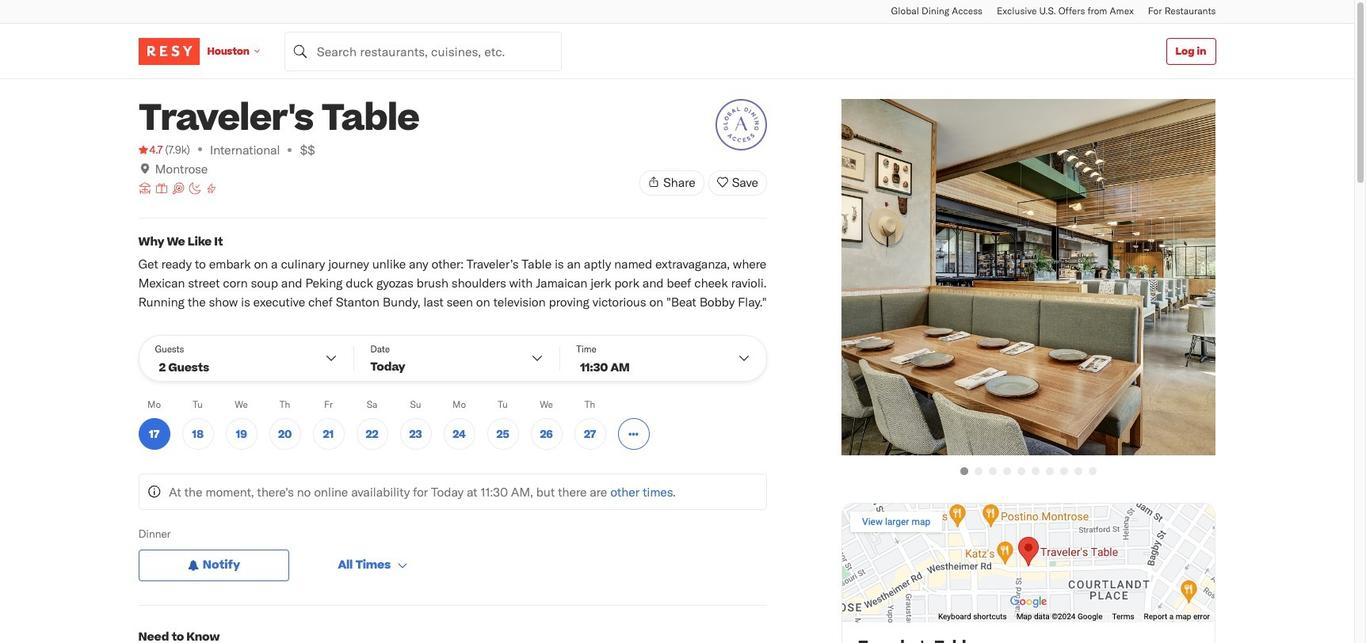 Task type: vqa. For each thing, say whether or not it's contained in the screenshot.
4.7 out of 5 stars icon at the top left of page
yes



Task type: locate. For each thing, give the bounding box(es) containing it.
None field
[[285, 31, 562, 71]]

4.7 out of 5 stars image
[[138, 142, 163, 158]]



Task type: describe. For each thing, give the bounding box(es) containing it.
Search restaurants, cuisines, etc. text field
[[285, 31, 562, 71]]



